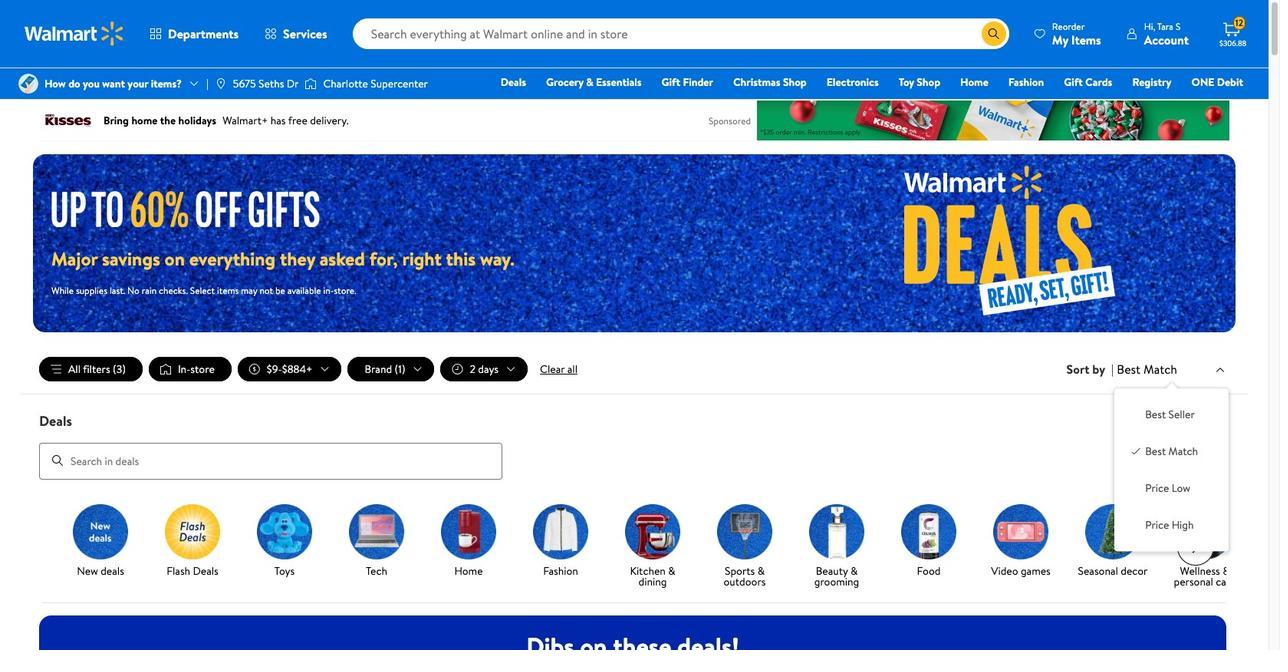 Task type: locate. For each thing, give the bounding box(es) containing it.
& for essentials
[[586, 74, 594, 90]]

sort
[[1067, 361, 1090, 378]]

best match right best match 'radio'
[[1146, 444, 1199, 459]]

departments button
[[137, 15, 252, 52]]

best match button
[[1115, 359, 1230, 379]]

charlotte
[[323, 76, 368, 91]]

Search search field
[[353, 18, 1010, 49]]

by
[[1093, 361, 1106, 378]]

& inside sports & outdoors
[[758, 563, 765, 578]]

shop
[[784, 74, 807, 90], [917, 74, 941, 90]]

toys link
[[245, 504, 325, 579]]

may
[[241, 284, 257, 297]]

departments
[[168, 25, 239, 42]]

price right price high radio
[[1146, 517, 1170, 533]]

0 vertical spatial |
[[206, 76, 209, 91]]

0 horizontal spatial fashion link
[[521, 504, 601, 579]]

hi, tara s account
[[1145, 20, 1190, 48]]

best match inside best match dropdown button
[[1118, 361, 1178, 377]]

0 vertical spatial price
[[1146, 481, 1170, 496]]

0 vertical spatial best
[[1118, 361, 1141, 377]]

christmas shop
[[734, 74, 807, 90]]

essentials
[[596, 74, 642, 90]]

&
[[586, 74, 594, 90], [669, 563, 676, 578], [758, 563, 765, 578], [851, 563, 858, 578], [1223, 563, 1231, 578]]

& for outdoors
[[758, 563, 765, 578]]

savings
[[102, 246, 160, 272]]

grooming
[[815, 574, 860, 589]]

seasonal decor
[[1079, 563, 1148, 578]]

1 gift from the left
[[662, 74, 681, 90]]

price
[[1146, 481, 1170, 496], [1146, 517, 1170, 533]]

shop beauty and grooming. image
[[810, 504, 865, 559]]

best match up best seller "radio"
[[1118, 361, 1178, 377]]

0 horizontal spatial gift
[[662, 74, 681, 90]]

walmart black friday deals for days image
[[798, 154, 1236, 332], [51, 189, 334, 227]]

do
[[68, 76, 80, 91]]

& right dining
[[669, 563, 676, 578]]

sports & outdoors
[[724, 563, 766, 589]]

& inside "wellness & personal care"
[[1223, 563, 1231, 578]]

debit
[[1218, 74, 1244, 90]]

0 horizontal spatial walmart black friday deals for days image
[[51, 189, 334, 227]]

shop sports and outdoors. image
[[718, 504, 773, 559]]

1 price from the top
[[1146, 481, 1170, 496]]

shop fashion. image
[[533, 504, 589, 559]]

2 vertical spatial deals
[[193, 563, 219, 578]]

1 vertical spatial match
[[1169, 444, 1199, 459]]

best
[[1118, 361, 1141, 377], [1146, 407, 1167, 422], [1146, 444, 1167, 459]]

& inside kitchen & dining
[[669, 563, 676, 578]]

| inside sort and filter section element
[[1112, 361, 1115, 378]]

(3)
[[113, 361, 126, 377]]

& inside beauty & grooming
[[851, 563, 858, 578]]

seasonal
[[1079, 563, 1119, 578]]

best right best match 'radio'
[[1146, 444, 1167, 459]]

0 horizontal spatial shop
[[784, 74, 807, 90]]

0 vertical spatial fashion link
[[1002, 74, 1052, 91]]

not
[[260, 284, 273, 297]]

registry link
[[1126, 74, 1179, 91]]

gift for gift cards
[[1065, 74, 1083, 90]]

best right by
[[1118, 361, 1141, 377]]

new deals
[[77, 563, 124, 578]]

gift left cards
[[1065, 74, 1083, 90]]

deals right flash
[[193, 563, 219, 578]]

| left 5675 at the left of the page
[[206, 76, 209, 91]]

0 horizontal spatial home link
[[429, 504, 509, 579]]

best match
[[1118, 361, 1178, 377], [1146, 444, 1199, 459]]

1 vertical spatial home
[[455, 563, 483, 578]]

home down home image
[[455, 563, 483, 578]]

new
[[77, 563, 98, 578]]

0 horizontal spatial fashion
[[543, 563, 579, 578]]

gift
[[662, 74, 681, 90], [1065, 74, 1083, 90]]

& for personal
[[1223, 563, 1231, 578]]

electronics
[[827, 74, 879, 90]]

christmas shop link
[[727, 74, 814, 91]]

items
[[217, 284, 239, 297]]

1 horizontal spatial fashion
[[1009, 74, 1045, 90]]

match down seller
[[1169, 444, 1199, 459]]

shop kitchen and dining. image
[[625, 504, 681, 559]]

shop food. image
[[902, 504, 957, 559]]

0 vertical spatial best match
[[1118, 361, 1178, 377]]

next slide for chipmodulewithimages list image
[[1178, 528, 1215, 565]]

1 horizontal spatial |
[[1112, 361, 1115, 378]]

2 horizontal spatial deals
[[501, 74, 527, 90]]

 image
[[18, 74, 38, 94], [215, 78, 227, 90]]

1 horizontal spatial deals
[[193, 563, 219, 578]]

brand
[[365, 361, 392, 377]]

1 vertical spatial best
[[1146, 407, 1167, 422]]

charlotte supercenter
[[323, 76, 428, 91]]

1 horizontal spatial gift
[[1065, 74, 1083, 90]]

wellness & personal care
[[1175, 563, 1237, 589]]

on
[[165, 246, 185, 272]]

seths
[[259, 76, 284, 91]]

shop right toy
[[917, 74, 941, 90]]

your
[[128, 76, 148, 91]]

(1)
[[395, 361, 406, 377]]

1 vertical spatial deals
[[39, 411, 72, 431]]

0 horizontal spatial |
[[206, 76, 209, 91]]

Best Seller radio
[[1131, 407, 1143, 419]]

food
[[918, 563, 941, 578]]

1 horizontal spatial home
[[961, 74, 989, 90]]

& right the wellness
[[1223, 563, 1231, 578]]

2 shop from the left
[[917, 74, 941, 90]]

wellness
[[1181, 563, 1221, 578]]

best match inside option group
[[1146, 444, 1199, 459]]

| right by
[[1112, 361, 1115, 378]]

store.
[[334, 284, 357, 297]]

1 shop from the left
[[784, 74, 807, 90]]

 image left 5675 at the left of the page
[[215, 78, 227, 90]]

gift left finder
[[662, 74, 681, 90]]

store
[[191, 361, 215, 377]]

they
[[280, 246, 315, 272]]

0 horizontal spatial home
[[455, 563, 483, 578]]

deals left 'grocery'
[[501, 74, 527, 90]]

toy
[[899, 74, 915, 90]]

match inside option group
[[1169, 444, 1199, 459]]

sponsored
[[709, 114, 751, 127]]

option group containing best seller
[[1128, 401, 1217, 539]]

1 horizontal spatial shop
[[917, 74, 941, 90]]

match up best seller
[[1144, 361, 1178, 377]]

& right 'grocery'
[[586, 74, 594, 90]]

home image
[[441, 504, 497, 559]]

option group
[[1128, 401, 1217, 539]]

how do you want your items?
[[45, 76, 182, 91]]

1 horizontal spatial  image
[[215, 78, 227, 90]]

deals
[[501, 74, 527, 90], [39, 411, 72, 431], [193, 563, 219, 578]]

$9-
[[267, 361, 282, 377]]

5675
[[233, 76, 256, 91]]

1 vertical spatial home link
[[429, 504, 509, 579]]

services button
[[252, 15, 340, 52]]

0 horizontal spatial  image
[[18, 74, 38, 94]]

0 vertical spatial home
[[961, 74, 989, 90]]

want
[[102, 76, 125, 91]]

shop for toy shop
[[917, 74, 941, 90]]

kitchen & dining link
[[613, 504, 693, 590]]

shop for christmas shop
[[784, 74, 807, 90]]

price right the price low "radio"
[[1146, 481, 1170, 496]]

1 vertical spatial price
[[1146, 517, 1170, 533]]

best right best seller "radio"
[[1146, 407, 1167, 422]]

deals up 'search' image
[[39, 411, 72, 431]]

one debit walmart+
[[1192, 74, 1244, 111]]

 image for 5675
[[215, 78, 227, 90]]

shop right christmas
[[784, 74, 807, 90]]

all filters (3)
[[68, 361, 126, 377]]

Walmart Site-Wide search field
[[353, 18, 1010, 49]]

walmart image
[[25, 21, 124, 46]]

all
[[68, 361, 81, 377]]

sports & outdoors link
[[705, 504, 785, 590]]

2 price from the top
[[1146, 517, 1170, 533]]

0 vertical spatial match
[[1144, 361, 1178, 377]]

& for grooming
[[851, 563, 858, 578]]

1 vertical spatial |
[[1112, 361, 1115, 378]]

be
[[275, 284, 285, 297]]

toy shop link
[[892, 74, 948, 91]]

fashion left gift cards link
[[1009, 74, 1045, 90]]

items
[[1072, 31, 1102, 48]]

home down search icon at the right top of the page
[[961, 74, 989, 90]]

1 vertical spatial best match
[[1146, 444, 1199, 459]]

clear
[[540, 361, 565, 377]]

s
[[1176, 20, 1181, 33]]

best inside dropdown button
[[1118, 361, 1141, 377]]

0 vertical spatial deals
[[501, 74, 527, 90]]

this
[[446, 246, 476, 272]]

 image for how
[[18, 74, 38, 94]]

you
[[83, 76, 100, 91]]

1 horizontal spatial home link
[[954, 74, 996, 91]]

gift cards link
[[1058, 74, 1120, 91]]

 image
[[305, 76, 317, 91]]

0 vertical spatial home link
[[954, 74, 996, 91]]

0 horizontal spatial deals
[[39, 411, 72, 431]]

fashion down shop fashion. image
[[543, 563, 579, 578]]

 image left how on the top left
[[18, 74, 38, 94]]

seller
[[1169, 407, 1196, 422]]

finder
[[683, 74, 714, 90]]

& right sports
[[758, 563, 765, 578]]

2 gift from the left
[[1065, 74, 1083, 90]]

& right beauty
[[851, 563, 858, 578]]



Task type: vqa. For each thing, say whether or not it's contained in the screenshot.
All Departments link
no



Task type: describe. For each thing, give the bounding box(es) containing it.
new deals link
[[61, 504, 140, 579]]

wellness & personal care link
[[1166, 504, 1246, 590]]

select
[[190, 284, 215, 297]]

video games
[[992, 563, 1051, 578]]

rain
[[142, 284, 157, 297]]

toy shop
[[899, 74, 941, 90]]

everything
[[189, 246, 276, 272]]

2 days
[[470, 361, 499, 377]]

sort by |
[[1067, 361, 1115, 378]]

2 vertical spatial best
[[1146, 444, 1167, 459]]

match inside dropdown button
[[1144, 361, 1178, 377]]

electronics link
[[820, 74, 886, 91]]

supercenter
[[371, 76, 428, 91]]

sports
[[725, 563, 755, 578]]

how
[[45, 76, 66, 91]]

reorder
[[1053, 20, 1085, 33]]

one debit link
[[1185, 74, 1251, 91]]

walmart+
[[1198, 96, 1244, 111]]

Price High radio
[[1131, 517, 1143, 530]]

tech
[[366, 563, 388, 578]]

services
[[283, 25, 327, 42]]

registry
[[1133, 74, 1172, 90]]

asked
[[320, 246, 365, 272]]

best seller
[[1146, 407, 1196, 422]]

tech link
[[337, 504, 417, 579]]

Search in deals search field
[[39, 443, 503, 479]]

flash deals link
[[153, 504, 233, 579]]

shop wellness and self-care. image
[[1178, 504, 1233, 559]]

way.
[[480, 246, 515, 272]]

gift for gift finder
[[662, 74, 681, 90]]

5675 seths dr
[[233, 76, 299, 91]]

flash deals image
[[165, 504, 220, 559]]

for,
[[370, 246, 398, 272]]

personal
[[1175, 574, 1214, 589]]

care
[[1217, 574, 1237, 589]]

shop tech. image
[[349, 504, 404, 559]]

checks.
[[159, 284, 188, 297]]

last.
[[110, 284, 125, 297]]

price for price low
[[1146, 481, 1170, 496]]

& for dining
[[669, 563, 676, 578]]

outdoors
[[724, 574, 766, 589]]

$9-$884+
[[267, 361, 313, 377]]

12
[[1236, 16, 1244, 29]]

major
[[51, 246, 98, 272]]

all
[[568, 361, 578, 377]]

beauty & grooming
[[815, 563, 860, 589]]

search icon image
[[988, 28, 1001, 40]]

Deals search field
[[21, 411, 1249, 479]]

deals inside search box
[[39, 411, 72, 431]]

grocery & essentials
[[547, 74, 642, 90]]

while
[[51, 284, 74, 297]]

hi,
[[1145, 20, 1156, 33]]

gift finder link
[[655, 74, 721, 91]]

high
[[1172, 517, 1195, 533]]

2
[[470, 361, 476, 377]]

grocery & essentials link
[[540, 74, 649, 91]]

shop video games. image
[[994, 504, 1049, 559]]

games
[[1021, 563, 1051, 578]]

kitchen & dining
[[630, 563, 676, 589]]

option group inside sort and filter section element
[[1128, 401, 1217, 539]]

gift cards
[[1065, 74, 1113, 90]]

price high
[[1146, 517, 1195, 533]]

account
[[1145, 31, 1190, 48]]

beauty
[[816, 563, 849, 578]]

1 horizontal spatial fashion link
[[1002, 74, 1052, 91]]

deals inside 'link'
[[501, 74, 527, 90]]

tara
[[1158, 20, 1174, 33]]

1 horizontal spatial walmart black friday deals for days image
[[798, 154, 1236, 332]]

$306.88
[[1220, 38, 1247, 48]]

walmart+ link
[[1191, 95, 1251, 112]]

1 vertical spatial fashion link
[[521, 504, 601, 579]]

2 days button
[[441, 357, 528, 381]]

price low
[[1146, 481, 1191, 496]]

grocery
[[547, 74, 584, 90]]

food link
[[889, 504, 969, 579]]

while supplies last. no rain checks. select items may not be available in-store.
[[51, 284, 357, 297]]

Best Match radio
[[1131, 444, 1143, 456]]

available
[[288, 284, 321, 297]]

video
[[992, 563, 1019, 578]]

clear all button
[[534, 357, 584, 381]]

gift finder
[[662, 74, 714, 90]]

items?
[[151, 76, 182, 91]]

my
[[1053, 31, 1069, 48]]

0 vertical spatial fashion
[[1009, 74, 1045, 90]]

filters
[[83, 361, 110, 377]]

in-store
[[178, 361, 215, 377]]

reorder my items
[[1053, 20, 1102, 48]]

shop toys. image
[[257, 504, 312, 559]]

kitchen
[[630, 563, 666, 578]]

all filters (3) button
[[39, 357, 143, 381]]

days
[[478, 361, 499, 377]]

right
[[402, 246, 442, 272]]

dining
[[639, 574, 667, 589]]

Price Low radio
[[1131, 481, 1143, 493]]

new deals image
[[73, 504, 128, 559]]

sort and filter section element
[[21, 345, 1249, 551]]

price for price high
[[1146, 517, 1170, 533]]

seasonal decor link
[[1074, 504, 1153, 579]]

1 vertical spatial fashion
[[543, 563, 579, 578]]

shop holiday decor. image
[[1086, 504, 1141, 559]]

search image
[[51, 454, 64, 467]]



